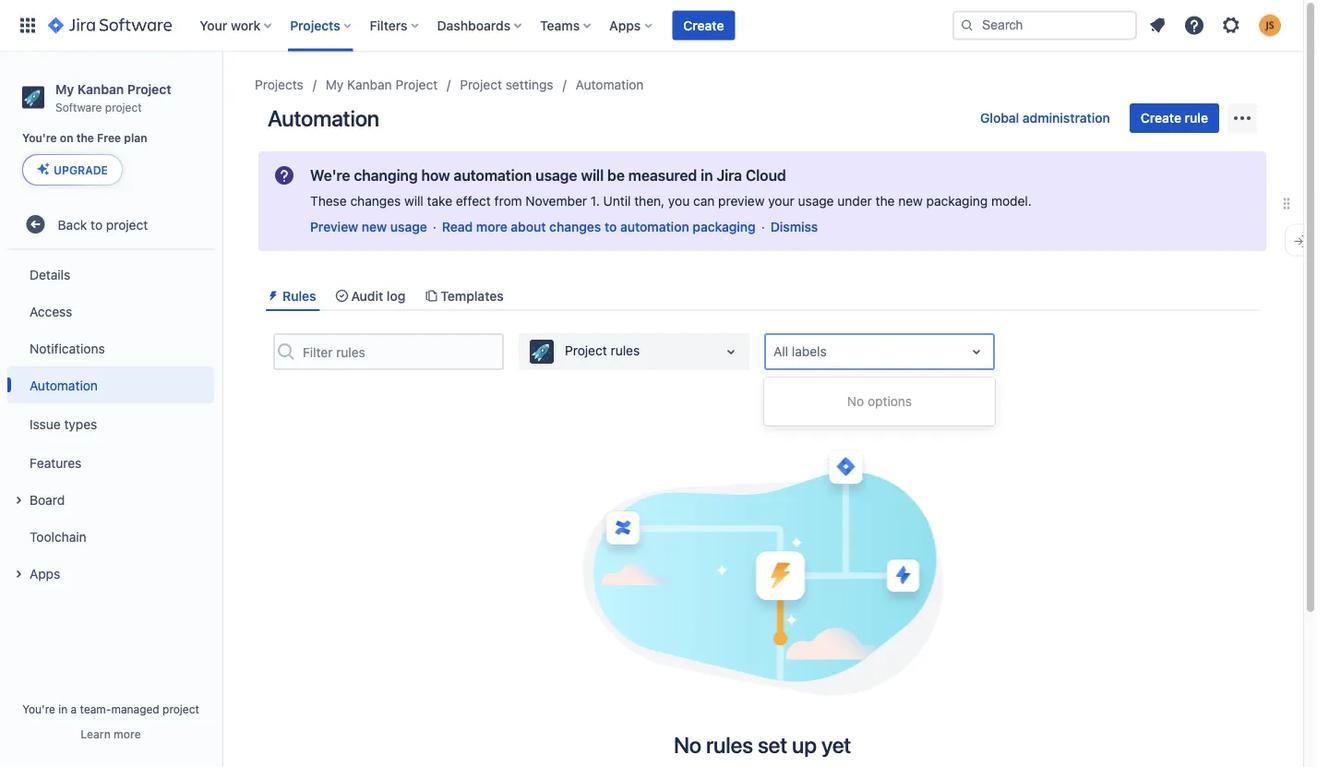 Task type: locate. For each thing, give the bounding box(es) containing it.
0 horizontal spatial automation
[[30, 377, 98, 393]]

1 horizontal spatial rules
[[706, 732, 753, 758]]

tab list containing rules
[[258, 281, 1266, 311]]

access link
[[7, 293, 214, 330]]

create inside create rule "button"
[[1141, 110, 1182, 126]]

about
[[511, 219, 546, 234]]

project settings link
[[460, 74, 553, 96]]

free
[[97, 131, 121, 144]]

project up "details" link
[[106, 217, 148, 232]]

1 vertical spatial project
[[106, 217, 148, 232]]

to
[[91, 217, 103, 232], [605, 219, 617, 234]]

· left read
[[433, 219, 436, 234]]

you're in a team-managed project
[[22, 702, 199, 715]]

will left take
[[404, 193, 424, 209]]

dashboards
[[437, 18, 511, 33]]

more down the managed
[[114, 727, 141, 740]]

1 horizontal spatial in
[[701, 167, 713, 184]]

open image
[[720, 341, 742, 363]]

1 vertical spatial more
[[114, 727, 141, 740]]

1 horizontal spatial packaging
[[926, 193, 988, 209]]

changes up preview new usage button
[[350, 193, 401, 209]]

1 vertical spatial rules
[[706, 732, 753, 758]]

1 horizontal spatial new
[[898, 193, 923, 209]]

1 horizontal spatial kanban
[[347, 77, 392, 92]]

new
[[898, 193, 923, 209], [362, 219, 387, 234]]

expand image inside board button
[[7, 489, 30, 512]]

0 vertical spatial apps
[[609, 18, 641, 33]]

1 vertical spatial automation link
[[7, 367, 214, 404]]

projects right sidebar navigation image
[[255, 77, 304, 92]]

2 expand image from the top
[[7, 563, 30, 585]]

to right back
[[91, 217, 103, 232]]

1 vertical spatial in
[[58, 702, 68, 715]]

0 vertical spatial no
[[847, 394, 864, 409]]

log
[[387, 288, 406, 303]]

1 horizontal spatial apps
[[609, 18, 641, 33]]

expand image down features
[[7, 489, 30, 512]]

packaging left model.
[[926, 193, 988, 209]]

1 vertical spatial expand image
[[7, 563, 30, 585]]

0 vertical spatial in
[[701, 167, 713, 184]]

changes inside we're changing how automation usage will be measured in jira cloud these changes will take effect from november 1. until then, you can preview your usage under the new packaging model.
[[350, 193, 401, 209]]

team-
[[80, 702, 111, 715]]

apps right the teams dropdown button at the top
[[609, 18, 641, 33]]

primary element
[[11, 0, 953, 51]]

new right preview
[[362, 219, 387, 234]]

projects button
[[285, 11, 359, 40]]

1 vertical spatial create
[[1141, 110, 1182, 126]]

no left set
[[674, 732, 702, 758]]

automation down apps dropdown button
[[576, 77, 644, 92]]

create inside create button
[[683, 18, 724, 33]]

in
[[701, 167, 713, 184], [58, 702, 68, 715]]

audit log image
[[335, 289, 349, 303]]

my kanban project
[[326, 77, 438, 92]]

0 vertical spatial create
[[683, 18, 724, 33]]

1 vertical spatial packaging
[[693, 219, 756, 234]]

0 horizontal spatial packaging
[[693, 219, 756, 234]]

0 vertical spatial automation link
[[576, 74, 644, 96]]

rules for project
[[611, 343, 640, 358]]

1 horizontal spatial will
[[581, 167, 604, 184]]

usage down take
[[390, 219, 427, 234]]

0 vertical spatial rules
[[611, 343, 640, 358]]

expand image down the toolchain
[[7, 563, 30, 585]]

expand image
[[7, 489, 30, 512], [7, 563, 30, 585]]

project right the managed
[[163, 702, 199, 715]]

rules
[[611, 343, 640, 358], [706, 732, 753, 758]]

apps button
[[7, 555, 214, 592]]

automation link down apps dropdown button
[[576, 74, 644, 96]]

the right on
[[76, 131, 94, 144]]

settings image
[[1220, 14, 1242, 36]]

0 horizontal spatial in
[[58, 702, 68, 715]]

2 you're from the top
[[22, 702, 55, 715]]

project up plan at the left of the page
[[105, 100, 142, 113]]

managed
[[111, 702, 159, 715]]

my right projects 'link'
[[326, 77, 344, 92]]

0 horizontal spatial no
[[674, 732, 702, 758]]

projects link
[[255, 74, 304, 96]]

0 vertical spatial changes
[[350, 193, 401, 209]]

actions image
[[1231, 107, 1254, 129]]

·
[[433, 219, 436, 234], [761, 219, 765, 234]]

banner containing your work
[[0, 0, 1303, 52]]

in left the jira
[[701, 167, 713, 184]]

automation down notifications
[[30, 377, 98, 393]]

you're left a
[[22, 702, 55, 715]]

1 horizontal spatial the
[[876, 193, 895, 209]]

· left dismiss
[[761, 219, 765, 234]]

usage up november
[[536, 167, 577, 184]]

will left be
[[581, 167, 604, 184]]

1 horizontal spatial changes
[[549, 219, 601, 234]]

automation for project settings
[[576, 77, 644, 92]]

automation inside group
[[30, 377, 98, 393]]

automation
[[576, 77, 644, 92], [268, 105, 379, 131], [30, 377, 98, 393]]

project
[[105, 100, 142, 113], [106, 217, 148, 232], [163, 702, 199, 715]]

1 horizontal spatial no
[[847, 394, 864, 409]]

automation down then,
[[620, 219, 689, 234]]

projects right work
[[290, 18, 340, 33]]

apps down the toolchain
[[30, 566, 60, 581]]

automation up from
[[454, 167, 532, 184]]

can
[[693, 193, 715, 209]]

jira software image
[[48, 14, 172, 36], [48, 14, 172, 36]]

upgrade button
[[23, 155, 122, 185]]

2 vertical spatial project
[[163, 702, 199, 715]]

in left a
[[58, 702, 68, 715]]

my for my kanban project
[[326, 77, 344, 92]]

changes down november
[[549, 219, 601, 234]]

1 horizontal spatial create
[[1141, 110, 1182, 126]]

board button
[[7, 481, 214, 518]]

packaging
[[926, 193, 988, 209], [693, 219, 756, 234]]

search image
[[960, 18, 975, 33]]

take
[[427, 193, 452, 209]]

0 horizontal spatial will
[[404, 193, 424, 209]]

1 vertical spatial automation
[[268, 105, 379, 131]]

toolchain link
[[7, 518, 214, 555]]

up
[[792, 732, 817, 758]]

my for my kanban project software project
[[55, 81, 74, 96]]

0 vertical spatial you're
[[22, 131, 57, 144]]

my up software
[[55, 81, 74, 96]]

no left options
[[847, 394, 864, 409]]

kanban up software
[[77, 81, 124, 96]]

2 horizontal spatial automation
[[576, 77, 644, 92]]

changing
[[354, 167, 418, 184]]

1 horizontal spatial to
[[605, 219, 617, 234]]

projects for projects 'link'
[[255, 77, 304, 92]]

preview new usage · read more about changes to automation packaging · dismiss
[[310, 219, 818, 234]]

automation for notifications
[[30, 377, 98, 393]]

0 vertical spatial will
[[581, 167, 604, 184]]

1 vertical spatial new
[[362, 219, 387, 234]]

create right apps dropdown button
[[683, 18, 724, 33]]

apps
[[609, 18, 641, 33], [30, 566, 60, 581]]

1 vertical spatial will
[[404, 193, 424, 209]]

my inside my kanban project software project
[[55, 81, 74, 96]]

kanban
[[347, 77, 392, 92], [77, 81, 124, 96]]

usage up dismiss
[[798, 193, 834, 209]]

my kanban project software project
[[55, 81, 171, 113]]

0 vertical spatial automation
[[576, 77, 644, 92]]

we're changing how automation usage will be measured in jira cloud these changes will take effect from november 1. until then, you can preview your usage under the new packaging model.
[[310, 167, 1032, 209]]

1 horizontal spatial usage
[[536, 167, 577, 184]]

expand image inside apps button
[[7, 563, 30, 585]]

1 vertical spatial usage
[[798, 193, 834, 209]]

projects inside dropdown button
[[290, 18, 340, 33]]

effect
[[456, 193, 491, 209]]

your work
[[200, 18, 261, 33]]

learn more button
[[81, 726, 141, 741]]

projects
[[290, 18, 340, 33], [255, 77, 304, 92]]

apps inside button
[[30, 566, 60, 581]]

0 vertical spatial packaging
[[926, 193, 988, 209]]

new right under
[[898, 193, 923, 209]]

0 horizontal spatial ·
[[433, 219, 436, 234]]

dismiss
[[771, 219, 818, 234]]

0 vertical spatial the
[[76, 131, 94, 144]]

automation inside we're changing how automation usage will be measured in jira cloud these changes will take effect from november 1. until then, you can preview your usage under the new packaging model.
[[454, 167, 532, 184]]

0 horizontal spatial apps
[[30, 566, 60, 581]]

1 horizontal spatial ·
[[761, 219, 765, 234]]

0 vertical spatial usage
[[536, 167, 577, 184]]

1 vertical spatial no
[[674, 732, 702, 758]]

0 horizontal spatial more
[[114, 727, 141, 740]]

under
[[838, 193, 872, 209]]

more down from
[[476, 219, 507, 234]]

0 horizontal spatial automation
[[454, 167, 532, 184]]

types
[[64, 416, 97, 431]]

0 vertical spatial expand image
[[7, 489, 30, 512]]

automation link for project settings
[[576, 74, 644, 96]]

set
[[758, 732, 787, 758]]

automation link for notifications
[[7, 367, 214, 404]]

a
[[71, 702, 77, 715]]

banner
[[0, 0, 1303, 52]]

automation link
[[576, 74, 644, 96], [7, 367, 214, 404]]

in inside we're changing how automation usage will be measured in jira cloud these changes will take effect from november 1. until then, you can preview your usage under the new packaging model.
[[701, 167, 713, 184]]

we're
[[310, 167, 350, 184]]

toolchain
[[30, 529, 86, 544]]

1 vertical spatial the
[[876, 193, 895, 209]]

the inside we're changing how automation usage will be measured in jira cloud these changes will take effect from november 1. until then, you can preview your usage under the new packaging model.
[[876, 193, 895, 209]]

1 you're from the top
[[22, 131, 57, 144]]

1 vertical spatial you're
[[22, 702, 55, 715]]

create left rule
[[1141, 110, 1182, 126]]

board
[[30, 492, 65, 507]]

0 vertical spatial more
[[476, 219, 507, 234]]

0 horizontal spatial rules
[[611, 343, 640, 358]]

kanban down filters
[[347, 77, 392, 92]]

project inside my kanban project software project
[[127, 81, 171, 96]]

1 vertical spatial apps
[[30, 566, 60, 581]]

2 vertical spatial usage
[[390, 219, 427, 234]]

you're for you're on the free plan
[[22, 131, 57, 144]]

filters
[[370, 18, 408, 33]]

1 expand image from the top
[[7, 489, 30, 512]]

1 vertical spatial automation
[[620, 219, 689, 234]]

changes
[[350, 193, 401, 209], [549, 219, 601, 234]]

open image
[[966, 341, 988, 363]]

1 horizontal spatial my
[[326, 77, 344, 92]]

new inside we're changing how automation usage will be measured in jira cloud these changes will take effect from november 1. until then, you can preview your usage under the new packaging model.
[[898, 193, 923, 209]]

tab list
[[258, 281, 1266, 311]]

0 vertical spatial automation
[[454, 167, 532, 184]]

dismiss button
[[771, 218, 818, 236]]

kanban inside my kanban project software project
[[77, 81, 124, 96]]

1 horizontal spatial automation link
[[576, 74, 644, 96]]

my
[[326, 77, 344, 92], [55, 81, 74, 96]]

automation down projects 'link'
[[268, 105, 379, 131]]

measured
[[628, 167, 697, 184]]

access
[[30, 304, 72, 319]]

group containing details
[[7, 250, 214, 597]]

0 horizontal spatial my
[[55, 81, 74, 96]]

global
[[980, 110, 1019, 126]]

automation link up "types"
[[7, 367, 214, 404]]

you're for you're in a team-managed project
[[22, 702, 55, 715]]

all
[[774, 344, 788, 359]]

no rules set up yet
[[674, 732, 851, 758]]

0 horizontal spatial create
[[683, 18, 724, 33]]

projects for projects dropdown button
[[290, 18, 340, 33]]

create for create
[[683, 18, 724, 33]]

2 vertical spatial automation
[[30, 377, 98, 393]]

0 horizontal spatial kanban
[[77, 81, 124, 96]]

0 vertical spatial projects
[[290, 18, 340, 33]]

packaging down preview
[[693, 219, 756, 234]]

features link
[[7, 444, 214, 481]]

the right under
[[876, 193, 895, 209]]

packaging inside we're changing how automation usage will be measured in jira cloud these changes will take effect from november 1. until then, you can preview your usage under the new packaging model.
[[926, 193, 988, 209]]

project inside my kanban project software project
[[105, 100, 142, 113]]

0 horizontal spatial automation link
[[7, 367, 214, 404]]

1 · from the left
[[433, 219, 436, 234]]

1 vertical spatial projects
[[255, 77, 304, 92]]

create rule
[[1141, 110, 1208, 126]]

no
[[847, 394, 864, 409], [674, 732, 702, 758]]

to down until
[[605, 219, 617, 234]]

automation
[[454, 167, 532, 184], [620, 219, 689, 234]]

0 vertical spatial new
[[898, 193, 923, 209]]

you're left on
[[22, 131, 57, 144]]

group
[[7, 250, 214, 597]]

audit
[[351, 288, 383, 303]]

0 horizontal spatial changes
[[350, 193, 401, 209]]

1 horizontal spatial automation
[[268, 105, 379, 131]]

0 vertical spatial project
[[105, 100, 142, 113]]

read
[[442, 219, 473, 234]]



Task type: describe. For each thing, give the bounding box(es) containing it.
plan
[[124, 131, 147, 144]]

read more about changes to automation packaging button
[[442, 218, 756, 236]]

these
[[310, 193, 347, 209]]

create for create rule
[[1141, 110, 1182, 126]]

kanban for my kanban project software project
[[77, 81, 124, 96]]

issue
[[30, 416, 61, 431]]

rule
[[1185, 110, 1208, 126]]

project inside back to project link
[[106, 217, 148, 232]]

your
[[768, 193, 795, 209]]

your
[[200, 18, 227, 33]]

preview new usage button
[[310, 218, 427, 236]]

back
[[58, 217, 87, 232]]

labels
[[792, 344, 827, 359]]

project rules
[[565, 343, 640, 358]]

Filter rules field
[[297, 335, 502, 368]]

back to project
[[58, 217, 148, 232]]

preview
[[718, 193, 765, 209]]

2 horizontal spatial usage
[[798, 193, 834, 209]]

notifications image
[[1146, 14, 1169, 36]]

on
[[60, 131, 73, 144]]

details
[[30, 267, 70, 282]]

back to project link
[[7, 206, 214, 243]]

appswitcher icon image
[[17, 14, 39, 36]]

more inside 'button'
[[114, 727, 141, 740]]

yet
[[821, 732, 851, 758]]

rules
[[282, 288, 316, 303]]

0 horizontal spatial to
[[91, 217, 103, 232]]

my kanban project link
[[326, 74, 438, 96]]

you
[[668, 193, 690, 209]]

no for no options
[[847, 394, 864, 409]]

then,
[[634, 193, 665, 209]]

filters button
[[364, 11, 426, 40]]

1 vertical spatial changes
[[549, 219, 601, 234]]

november
[[526, 193, 587, 209]]

1 horizontal spatial automation
[[620, 219, 689, 234]]

teams
[[540, 18, 580, 33]]

your profile and settings image
[[1259, 14, 1281, 36]]

sidebar navigation image
[[201, 74, 242, 111]]

create rule button
[[1130, 103, 1219, 133]]

issue types
[[30, 416, 97, 431]]

no for no rules set up yet
[[674, 732, 702, 758]]

settings
[[506, 77, 553, 92]]

software
[[55, 100, 102, 113]]

how
[[421, 167, 450, 184]]

rules for no
[[706, 732, 753, 758]]

details link
[[7, 256, 214, 293]]

apps inside dropdown button
[[609, 18, 641, 33]]

1.
[[591, 193, 600, 209]]

kanban for my kanban project
[[347, 77, 392, 92]]

0 horizontal spatial new
[[362, 219, 387, 234]]

global administration link
[[969, 103, 1121, 133]]

no rules set up yet image
[[579, 442, 946, 698]]

expand image for board
[[7, 489, 30, 512]]

create button
[[672, 11, 735, 40]]

1 horizontal spatial more
[[476, 219, 507, 234]]

Search field
[[953, 11, 1137, 40]]

notifications
[[30, 340, 105, 356]]

templates
[[441, 288, 504, 303]]

2 · from the left
[[761, 219, 765, 234]]

apps button
[[604, 11, 659, 40]]

your work button
[[194, 11, 279, 40]]

learn more
[[81, 727, 141, 740]]

features
[[30, 455, 81, 470]]

work
[[231, 18, 261, 33]]

0 horizontal spatial usage
[[390, 219, 427, 234]]

issue types link
[[7, 404, 214, 444]]

expand image for apps
[[7, 563, 30, 585]]

until
[[603, 193, 631, 209]]

teams button
[[535, 11, 598, 40]]

no options
[[847, 394, 912, 409]]

0 horizontal spatial the
[[76, 131, 94, 144]]

options
[[868, 394, 912, 409]]

project settings
[[460, 77, 553, 92]]

global administration
[[980, 110, 1110, 126]]

administration
[[1023, 110, 1110, 126]]

templates image
[[424, 289, 439, 303]]

jira
[[717, 167, 742, 184]]

upgrade
[[54, 164, 108, 176]]

model.
[[991, 193, 1032, 209]]

notifications link
[[7, 330, 214, 367]]

cloud
[[746, 167, 786, 184]]

from
[[494, 193, 522, 209]]

preview
[[310, 219, 358, 234]]

learn
[[81, 727, 111, 740]]

rules image
[[266, 289, 281, 303]]

you're on the free plan
[[22, 131, 147, 144]]

audit log
[[351, 288, 406, 303]]

all labels
[[774, 344, 827, 359]]

be
[[607, 167, 625, 184]]

help image
[[1183, 14, 1206, 36]]



Task type: vqa. For each thing, say whether or not it's contained in the screenshot.
the topmost Help icon
no



